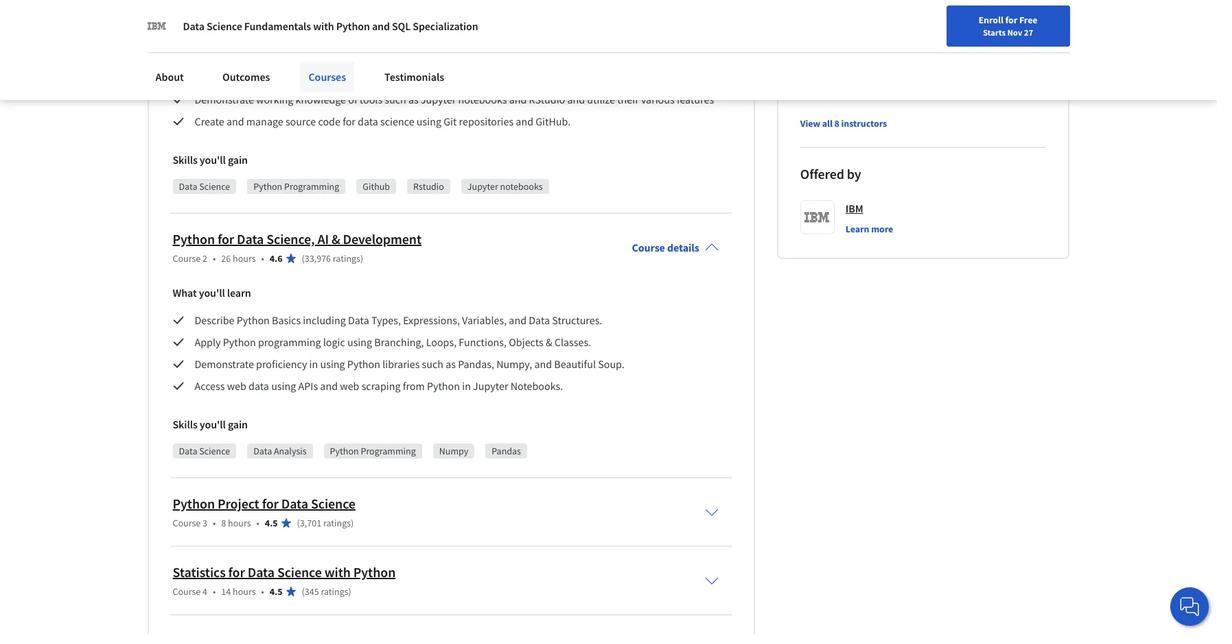 Task type: locate. For each thing, give the bounding box(es) containing it.
& right libraries
[[476, 32, 482, 46]]

2 skills from the top
[[173, 418, 198, 432]]

describe for describe the data scientist's tool kit which includes: libraries & packages, data sets, machine learning models, and big data tools
[[195, 32, 234, 46]]

data left the scientists
[[364, 71, 384, 84]]

repositories
[[459, 115, 514, 128]]

hours for data
[[228, 518, 251, 530]]

0 vertical spatial 4.5
[[265, 518, 278, 530]]

and
[[372, 19, 390, 33], [698, 32, 716, 46], [499, 71, 516, 84], [509, 93, 527, 106], [567, 93, 585, 106], [226, 115, 244, 128], [516, 115, 533, 128], [509, 314, 527, 327], [534, 358, 552, 371], [320, 380, 338, 393]]

&
[[476, 32, 482, 46], [331, 231, 340, 248], [546, 336, 552, 349]]

python for data science, ai & development link
[[173, 231, 422, 248]]

nov
[[1007, 27, 1022, 38]]

such down loops,
[[422, 358, 443, 371]]

( down statistics for data science with python link
[[302, 586, 305, 599]]

0 vertical spatial programming
[[284, 180, 339, 193]]

0 vertical spatial demonstrate
[[195, 93, 254, 106]]

and right r, on the left
[[499, 71, 516, 84]]

as down loops,
[[446, 358, 456, 371]]

1 vertical spatial programming
[[361, 445, 416, 458]]

( for science,
[[302, 253, 305, 265]]

skills you'll gain down "create"
[[173, 153, 248, 167]]

0 vertical spatial &
[[476, 32, 482, 46]]

python programming down 'access web data using apis and web scraping from python in jupyter notebooks.'
[[330, 445, 416, 458]]

statistics
[[173, 564, 226, 581]]

using left git
[[417, 115, 441, 128]]

soup.
[[598, 358, 625, 371]]

ratings right 33,976
[[333, 253, 360, 265]]

programming
[[258, 336, 321, 349]]

about
[[155, 70, 184, 84]]

science down "create"
[[199, 180, 230, 193]]

0 horizontal spatial programming
[[284, 180, 339, 193]]

1 vertical spatial as
[[446, 358, 456, 371]]

28,542
[[897, 23, 923, 35]]

0 horizontal spatial 8
[[221, 518, 226, 530]]

1 vertical spatial 8
[[221, 518, 226, 530]]

1 vertical spatial jupyter
[[467, 180, 498, 193]]

you'll
[[200, 153, 226, 167], [199, 286, 225, 300], [200, 418, 226, 432]]

1 web from the left
[[227, 380, 246, 393]]

describe up the apply
[[195, 314, 234, 327]]

1 horizontal spatial 8
[[834, 117, 839, 130]]

rstudio
[[529, 93, 565, 106]]

includes:
[[390, 32, 431, 46]]

as
[[408, 93, 419, 106], [446, 358, 456, 371]]

1 vertical spatial sql
[[518, 71, 537, 84]]

& right ai
[[331, 231, 340, 248]]

• right 2
[[213, 253, 216, 265]]

jupyter notebooks
[[467, 180, 543, 193]]

1 vertical spatial such
[[422, 358, 443, 371]]

enroll for free starts nov 27
[[979, 14, 1038, 38]]

1 vertical spatial notebooks
[[500, 180, 543, 193]]

skills you'll gain down access
[[173, 418, 248, 432]]

gain for and
[[228, 153, 248, 167]]

course for python project for data science
[[173, 518, 201, 530]]

skills you'll gain for access
[[173, 418, 248, 432]]

skills down "create"
[[173, 153, 198, 167]]

for inside enroll for free starts nov 27
[[1005, 14, 1017, 26]]

you'll down "create"
[[200, 153, 226, 167]]

1 vertical spatial data
[[358, 115, 378, 128]]

for
[[1005, 14, 1017, 26], [343, 115, 355, 128], [218, 231, 234, 248], [262, 496, 279, 513], [228, 564, 245, 581]]

in up apis
[[309, 358, 318, 371]]

hours for science,
[[233, 253, 256, 265]]

course left details
[[632, 241, 665, 255]]

1 vertical spatial demonstrate
[[195, 358, 254, 371]]

•
[[213, 253, 216, 265], [261, 253, 264, 265], [213, 518, 216, 530], [256, 518, 259, 530], [213, 586, 216, 599], [261, 586, 264, 599]]

skills down access
[[173, 418, 198, 432]]

for up 14
[[228, 564, 245, 581]]

python programming
[[253, 180, 339, 193], [330, 445, 416, 458]]

) right 345
[[348, 586, 351, 599]]

types,
[[371, 314, 401, 327]]

1 horizontal spatial web
[[340, 380, 359, 393]]

python programming up python for data science, ai & development "link"
[[253, 180, 339, 193]]

1 vertical spatial with
[[324, 564, 351, 581]]

1 vertical spatial describe
[[195, 314, 234, 327]]

english button
[[929, 0, 1012, 45]]

2 vertical spatial )
[[348, 586, 351, 599]]

git
[[444, 115, 457, 128]]

course
[[632, 241, 665, 255], [173, 253, 201, 265], [173, 518, 201, 530], [173, 586, 201, 599]]

data down proficiency
[[249, 380, 269, 393]]

2 vertical spatial data
[[249, 380, 269, 393]]

statistics for data science with python
[[173, 564, 396, 581]]

) for ai
[[360, 253, 363, 265]]

None search field
[[196, 9, 525, 36]]

0 vertical spatial you'll
[[200, 153, 226, 167]]

manage
[[246, 115, 283, 128]]

sql up rstudio
[[518, 71, 537, 84]]

web
[[227, 380, 246, 393], [340, 380, 359, 393]]

describe python basics including data types, expressions, variables, and data structures.
[[195, 314, 602, 327]]

0 horizontal spatial &
[[331, 231, 340, 248]]

0 horizontal spatial tools
[[235, 49, 258, 62]]

1 horizontal spatial by
[[847, 165, 861, 183]]

gain
[[228, 153, 248, 167], [228, 418, 248, 432]]

1 horizontal spatial sql
[[518, 71, 537, 84]]

& for branching,
[[546, 336, 552, 349]]

1 describe from the top
[[195, 32, 234, 46]]

4.5 down statistics for data science with python link
[[270, 586, 282, 599]]

skills
[[173, 153, 198, 167], [173, 418, 198, 432]]

you'll for demonstrate working knowledge of tools such as jupyter notebooks and rstudio and utilize their various features
[[200, 153, 226, 167]]

hours down project
[[228, 518, 251, 530]]

1 vertical spatial in
[[462, 380, 471, 393]]

and inside the describe the data scientist's tool kit which includes: libraries & packages, data sets, machine learning models, and big data tools
[[698, 32, 716, 46]]

skills for create and manage source code for data science using git repositories and github.
[[173, 153, 198, 167]]

0 vertical spatial gain
[[228, 153, 248, 167]]

in down 'pandas,'
[[462, 380, 471, 393]]

tools
[[235, 49, 258, 62], [360, 93, 382, 106]]

• right 3
[[213, 518, 216, 530]]

ratings right 345
[[321, 586, 348, 599]]

0 vertical spatial tools
[[235, 49, 258, 62]]

0 vertical spatial 8
[[834, 117, 839, 130]]

what
[[173, 286, 197, 300]]

0 vertical spatial as
[[408, 93, 419, 106]]

jupyter right rstudio
[[467, 180, 498, 193]]

( down the python for data science, ai & development
[[302, 253, 305, 265]]

show notifications image
[[1032, 17, 1048, 34]]

ratings for ai
[[333, 253, 360, 265]]

by right offered at top right
[[847, 165, 861, 183]]

course left 4
[[173, 586, 201, 599]]

with left kit
[[313, 19, 334, 33]]

the
[[237, 32, 252, 46]]

used
[[326, 71, 348, 84]]

1 skills from the top
[[173, 153, 198, 167]]

2 describe from the top
[[195, 314, 234, 327]]

as down testimonials link at the left top of page
[[408, 93, 419, 106]]

sql right which
[[392, 19, 411, 33]]

apis
[[298, 380, 318, 393]]

2 vertical spatial (
[[302, 586, 305, 599]]

1 vertical spatial ratings
[[323, 518, 351, 530]]

) right 3,701
[[351, 518, 354, 530]]

0 vertical spatial hours
[[233, 253, 256, 265]]

for up nov
[[1005, 14, 1017, 26]]

0 vertical spatial by
[[350, 71, 361, 84]]

8 right all
[[834, 117, 839, 130]]

for right code
[[343, 115, 355, 128]]

ibm image
[[147, 16, 166, 36]]

with up the ( 345 ratings )
[[324, 564, 351, 581]]

• right 4
[[213, 586, 216, 599]]

libraries
[[434, 32, 473, 46]]

4
[[203, 586, 207, 599]]

you'll down access
[[200, 418, 226, 432]]

1 horizontal spatial &
[[476, 32, 482, 46]]

programming up ai
[[284, 180, 339, 193]]

ratings
[[333, 253, 360, 265], [323, 518, 351, 530], [321, 586, 348, 599]]

1 vertical spatial )
[[351, 518, 354, 530]]

course left 3
[[173, 518, 201, 530]]

working
[[256, 93, 293, 106]]

data science down "create"
[[179, 180, 230, 193]]

science up big
[[207, 19, 242, 33]]

gain for web
[[228, 418, 248, 432]]

& inside the describe the data scientist's tool kit which includes: libraries & packages, data sets, machine learning models, and big data tools
[[476, 32, 482, 46]]

jupyter down 'pandas,'
[[473, 380, 508, 393]]

science up project
[[199, 445, 230, 458]]

such up science
[[385, 93, 406, 106]]

0 vertical spatial skills
[[173, 153, 198, 167]]

development
[[343, 231, 422, 248]]

0 horizontal spatial sql
[[392, 19, 411, 33]]

8 right 3
[[221, 518, 226, 530]]

1 horizontal spatial tools
[[360, 93, 382, 106]]

ibm
[[846, 202, 863, 215]]

and right kit
[[372, 19, 390, 33]]

2 gain from the top
[[228, 418, 248, 432]]

and right "create"
[[226, 115, 244, 128]]

tools down 'the'
[[235, 49, 258, 62]]

demonstrate up "create"
[[195, 93, 254, 106]]

and right apis
[[320, 380, 338, 393]]

0 horizontal spatial such
[[385, 93, 406, 106]]

course 2 • 26 hours •
[[173, 253, 264, 265]]

describe for describe python basics including data types, expressions, variables, and data structures.
[[195, 314, 234, 327]]

0 horizontal spatial by
[[350, 71, 361, 84]]

skills you'll gain
[[173, 153, 248, 167], [173, 418, 248, 432]]

• left 4.6
[[261, 253, 264, 265]]

course left 2
[[173, 253, 201, 265]]

1 data science from the top
[[179, 180, 230, 193]]

1 vertical spatial skills
[[173, 418, 198, 432]]

loops,
[[426, 336, 457, 349]]

describe inside the describe the data scientist's tool kit which includes: libraries & packages, data sets, machine learning models, and big data tools
[[195, 32, 234, 46]]

1 vertical spatial 4.5
[[270, 586, 282, 599]]

jupyter
[[421, 93, 456, 106], [467, 180, 498, 193], [473, 380, 508, 393]]

) down development
[[360, 253, 363, 265]]

& right objects
[[546, 336, 552, 349]]

data left science
[[358, 115, 378, 128]]

and right the models,
[[698, 32, 716, 46]]

1 horizontal spatial in
[[462, 380, 471, 393]]

create and manage source code for data science using git repositories and github.
[[195, 115, 577, 128]]

data science for access web data using apis and web scraping from python in jupyter notebooks.
[[179, 445, 230, 458]]

data science up project
[[179, 445, 230, 458]]

0 vertical spatial notebooks
[[458, 93, 507, 106]]

jupyter down like
[[421, 93, 456, 106]]

english
[[954, 15, 987, 29]]

0 vertical spatial skills you'll gain
[[173, 153, 248, 167]]

demonstrate proficiency in using python libraries such as pandas, numpy, and beautiful soup.
[[195, 358, 625, 371]]

0 horizontal spatial web
[[227, 380, 246, 393]]

web left the scraping
[[340, 380, 359, 393]]

demonstrate up access
[[195, 358, 254, 371]]

( for science
[[302, 586, 305, 599]]

and up objects
[[509, 314, 527, 327]]

by
[[350, 71, 361, 84], [847, 165, 861, 183]]

for for starts
[[1005, 14, 1017, 26]]

ratings right 3,701
[[323, 518, 351, 530]]

4.5 down python project for data science link
[[265, 518, 278, 530]]

2
[[203, 253, 207, 265]]

ratings for with
[[321, 586, 348, 599]]

analysis
[[274, 445, 307, 458]]

0 vertical spatial data science
[[179, 180, 230, 193]]

1 horizontal spatial programming
[[361, 445, 416, 458]]

all
[[822, 117, 833, 130]]

for up '26'
[[218, 231, 234, 248]]

science,
[[266, 231, 315, 248]]

describe the data scientist's tool kit which includes: libraries & packages, data sets, machine learning models, and big data tools
[[195, 32, 718, 62]]

2 vertical spatial &
[[546, 336, 552, 349]]

4.5
[[265, 518, 278, 530], [270, 586, 282, 599]]

0 vertical spatial in
[[309, 358, 318, 371]]

0 horizontal spatial as
[[408, 93, 419, 106]]

instructors
[[841, 117, 887, 130]]

packages,
[[485, 32, 530, 46]]

(
[[302, 253, 305, 265], [297, 518, 300, 530], [302, 586, 305, 599]]

hours right '26'
[[233, 253, 256, 265]]

2 horizontal spatial &
[[546, 336, 552, 349]]

ratings for science
[[323, 518, 351, 530]]

0 vertical spatial ratings
[[333, 253, 360, 265]]

tools right of
[[360, 93, 382, 106]]

ai
[[317, 231, 329, 248]]

8 inside button
[[834, 117, 839, 130]]

programming left numpy
[[361, 445, 416, 458]]

course 3 • 8 hours •
[[173, 518, 259, 530]]

2 vertical spatial ratings
[[321, 586, 348, 599]]

2 vertical spatial you'll
[[200, 418, 226, 432]]

0 vertical spatial such
[[385, 93, 406, 106]]

utilize
[[587, 93, 615, 106]]

outcomes link
[[214, 62, 278, 92]]

from
[[403, 380, 425, 393]]

scientist's
[[277, 32, 324, 46]]

2 vertical spatial hours
[[233, 586, 256, 599]]

2 data science from the top
[[179, 445, 230, 458]]

0 vertical spatial (
[[302, 253, 305, 265]]

notebooks
[[458, 93, 507, 106], [500, 180, 543, 193]]

2 demonstrate from the top
[[195, 358, 254, 371]]

python project for data science
[[173, 496, 355, 513]]

describe up big
[[195, 32, 234, 46]]

1 vertical spatial hours
[[228, 518, 251, 530]]

1 skills you'll gain from the top
[[173, 153, 248, 167]]

python
[[336, 19, 370, 33], [253, 180, 282, 193], [173, 231, 215, 248], [237, 314, 270, 327], [223, 336, 256, 349], [347, 358, 380, 371], [427, 380, 460, 393], [330, 445, 359, 458], [173, 496, 215, 513], [353, 564, 396, 581]]

hours right 14
[[233, 586, 256, 599]]

web right access
[[227, 380, 246, 393]]

including
[[303, 314, 346, 327]]

0 vertical spatial )
[[360, 253, 363, 265]]

0 vertical spatial describe
[[195, 32, 234, 46]]

1 vertical spatial skills you'll gain
[[173, 418, 248, 432]]

outcomes
[[222, 70, 270, 84]]

1 vertical spatial data science
[[179, 445, 230, 458]]

using right logic
[[347, 336, 372, 349]]

1 demonstrate from the top
[[195, 93, 254, 106]]

science
[[207, 19, 242, 33], [199, 180, 230, 193], [199, 445, 230, 458], [311, 496, 355, 513], [277, 564, 322, 581]]

1 gain from the top
[[228, 153, 248, 167]]

1 vertical spatial gain
[[228, 418, 248, 432]]

you'll left "learn"
[[199, 286, 225, 300]]

by right used
[[350, 71, 361, 84]]

0 horizontal spatial in
[[309, 358, 318, 371]]

2 skills you'll gain from the top
[[173, 418, 248, 432]]

big
[[195, 49, 209, 62]]

( down python project for data science link
[[297, 518, 300, 530]]

1 vertical spatial (
[[297, 518, 300, 530]]



Task type: describe. For each thing, give the bounding box(es) containing it.
and left rstudio
[[509, 93, 527, 106]]

skills you'll gain for create
[[173, 153, 248, 167]]

learn more
[[846, 223, 893, 235]]

python project for data science link
[[173, 496, 355, 513]]

chat with us image
[[1179, 596, 1201, 618]]

science up 345
[[277, 564, 322, 581]]

courses
[[308, 70, 346, 84]]

0 vertical spatial sql
[[392, 19, 411, 33]]

science
[[380, 115, 414, 128]]

pandas
[[492, 445, 521, 458]]

knowledge
[[296, 93, 346, 106]]

1 vertical spatial you'll
[[199, 286, 225, 300]]

languages
[[226, 71, 273, 84]]

hours for science
[[233, 586, 256, 599]]

structures.
[[552, 314, 602, 327]]

for for science
[[228, 564, 245, 581]]

enroll
[[979, 14, 1003, 26]]

source
[[285, 115, 316, 128]]

beautiful
[[554, 358, 596, 371]]

learning
[[619, 32, 657, 46]]

github.
[[536, 115, 571, 128]]

ibm link
[[846, 200, 863, 217]]

tools inside the describe the data scientist's tool kit which includes: libraries & packages, data sets, machine learning models, and big data tools
[[235, 49, 258, 62]]

33,976
[[305, 253, 331, 265]]

create
[[195, 115, 224, 128]]

• down statistics for data science with python link
[[261, 586, 264, 599]]

view all 8 instructors button
[[800, 117, 887, 130]]

what you'll learn
[[173, 286, 251, 300]]

1 vertical spatial python programming
[[330, 445, 416, 458]]

utilize
[[195, 71, 224, 84]]

1 horizontal spatial as
[[446, 358, 456, 371]]

python for data science, ai & development
[[173, 231, 422, 248]]

skills for access web data using apis and web scraping from python in jupyter notebooks.
[[173, 418, 198, 432]]

of
[[348, 93, 357, 106]]

specialization
[[413, 19, 478, 33]]

features
[[677, 93, 714, 106]]

4.5 for data
[[270, 586, 282, 599]]

science up the ( 3,701 ratings )
[[311, 496, 355, 513]]

code
[[318, 115, 340, 128]]

course details button
[[621, 222, 730, 274]]

demonstrate for create
[[195, 93, 254, 106]]

numpy
[[439, 445, 468, 458]]

learn
[[227, 286, 251, 300]]

) for with
[[348, 586, 351, 599]]

testimonials
[[384, 70, 444, 84]]

demonstrate for access
[[195, 358, 254, 371]]

0 vertical spatial data
[[364, 71, 384, 84]]

( 3,701 ratings )
[[297, 518, 354, 530]]

3,701
[[300, 518, 321, 530]]

r,
[[487, 71, 496, 84]]

using down proficiency
[[271, 380, 296, 393]]

data analysis
[[253, 445, 307, 458]]

1 vertical spatial by
[[847, 165, 861, 183]]

demonstrate working knowledge of tools such as jupyter notebooks and rstudio and utilize their various features
[[195, 93, 723, 106]]

like
[[431, 71, 447, 84]]

• down python project for data science link
[[256, 518, 259, 530]]

view all 8 instructors
[[800, 117, 887, 130]]

testimonials link
[[376, 62, 453, 92]]

learners
[[925, 23, 957, 35]]

you'll for demonstrate proficiency in using python libraries such as pandas, numpy, and beautiful soup.
[[200, 418, 226, 432]]

commonly
[[275, 71, 324, 84]]

proficiency
[[256, 358, 307, 371]]

1 vertical spatial &
[[331, 231, 340, 248]]

& for kit
[[476, 32, 482, 46]]

models,
[[659, 32, 696, 46]]

scraping
[[362, 380, 401, 393]]

and left the utilize
[[567, 93, 585, 106]]

view
[[800, 117, 820, 130]]

0 vertical spatial jupyter
[[421, 93, 456, 106]]

rstudio
[[413, 180, 444, 193]]

learn
[[846, 223, 869, 235]]

28,542 learners
[[897, 23, 957, 35]]

2 vertical spatial jupyter
[[473, 380, 508, 393]]

free
[[1019, 14, 1038, 26]]

( 345 ratings )
[[302, 586, 351, 599]]

course for python for data science, ai & development
[[173, 253, 201, 265]]

their
[[617, 93, 639, 106]]

pandas,
[[458, 358, 494, 371]]

( for data
[[297, 518, 300, 530]]

branching,
[[374, 336, 424, 349]]

data science for create and manage source code for data science using git repositories and github.
[[179, 180, 230, 193]]

and left github.
[[516, 115, 533, 128]]

course 4 • 14 hours •
[[173, 586, 264, 599]]

26
[[221, 253, 231, 265]]

for right project
[[262, 496, 279, 513]]

courses link
[[300, 62, 354, 92]]

sets,
[[555, 32, 576, 46]]

2 web from the left
[[340, 380, 359, 393]]

offered
[[800, 165, 844, 183]]

and up the notebooks.
[[534, 358, 552, 371]]

) for science
[[351, 518, 354, 530]]

0 vertical spatial python programming
[[253, 180, 339, 193]]

access web data using apis and web scraping from python in jupyter notebooks.
[[195, 380, 567, 393]]

classes.
[[554, 336, 591, 349]]

access
[[195, 380, 225, 393]]

course inside dropdown button
[[632, 241, 665, 255]]

github
[[363, 180, 390, 193]]

functions,
[[459, 336, 507, 349]]

numpy,
[[496, 358, 532, 371]]

learn more button
[[846, 222, 893, 236]]

1 vertical spatial tools
[[360, 93, 382, 106]]

various
[[641, 93, 675, 106]]

345
[[305, 586, 319, 599]]

0 vertical spatial with
[[313, 19, 334, 33]]

4.6
[[270, 253, 282, 265]]

which
[[360, 32, 388, 46]]

notebooks.
[[510, 380, 563, 393]]

utilize languages commonly used by data scientists like python, r, and sql
[[195, 71, 544, 84]]

basics
[[272, 314, 301, 327]]

4.5 for for
[[265, 518, 278, 530]]

using down logic
[[320, 358, 345, 371]]

14
[[221, 586, 231, 599]]

course for statistics for data science with python
[[173, 586, 201, 599]]

1 horizontal spatial such
[[422, 358, 443, 371]]

( 33,976 ratings )
[[302, 253, 363, 265]]

for for science,
[[218, 231, 234, 248]]

more
[[871, 223, 893, 235]]

objects
[[509, 336, 543, 349]]

machine
[[578, 32, 617, 46]]

course details
[[632, 241, 699, 255]]

data science fundamentals with python and sql specialization
[[183, 19, 478, 33]]



Task type: vqa. For each thing, say whether or not it's contained in the screenshot.
demonstrate to the bottom
yes



